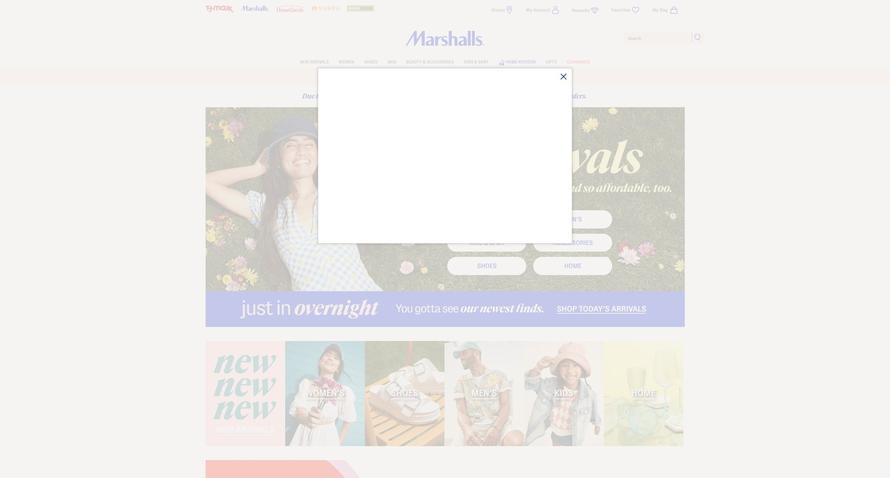 Task type: locate. For each thing, give the bounding box(es) containing it.
sierra.com image
[[312, 6, 340, 11]]

site search search field
[[624, 31, 706, 45]]

just in overnight. you've gotta see our newest finds. image
[[206, 292, 685, 327]]

dialog
[[318, 68, 573, 244]]

marquee
[[0, 70, 891, 84]]

tjmaxx.com image
[[206, 6, 234, 12]]

None submit
[[695, 34, 702, 41], [364, 206, 527, 222], [695, 34, 702, 41], [364, 206, 527, 222]]

new arrivals. our latest drop is better than ever ã¢ââ and so affordable, too. image
[[206, 107, 685, 292]]

menu bar
[[206, 55, 685, 68]]

banner
[[0, 0, 891, 84]]

homesense.com image
[[347, 5, 375, 12]]

main content
[[206, 85, 685, 479]]

marshalls.com image
[[241, 6, 269, 11]]



Task type: vqa. For each thing, say whether or not it's contained in the screenshot.
Search text field
yes



Task type: describe. For each thing, give the bounding box(es) containing it.
email address email field
[[364, 147, 527, 163]]

the big clearance event! winter savings:  ... than regular department & specialty store prices* image
[[206, 461, 685, 479]]

Search text field
[[624, 31, 706, 45]]

homegoods.com image
[[276, 5, 305, 12]]

Password password field
[[364, 169, 527, 184]]

close dialog element
[[561, 74, 567, 80]]



